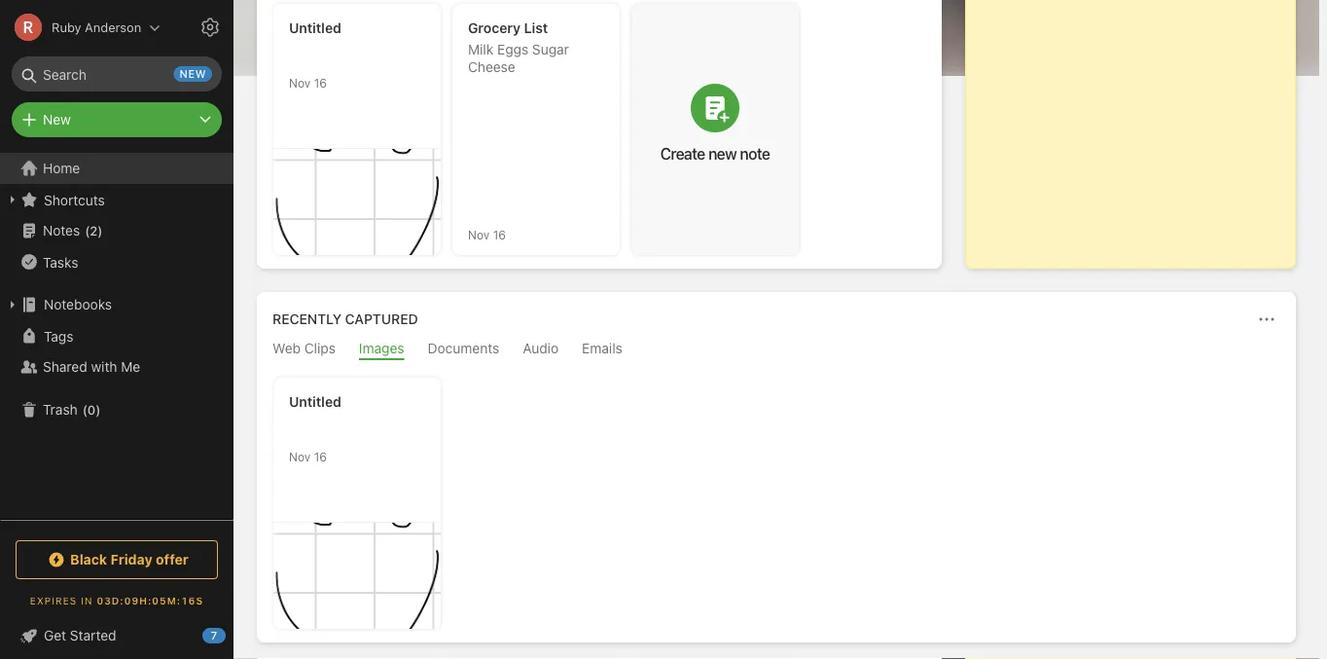 Task type: describe. For each thing, give the bounding box(es) containing it.
documents tab
[[428, 340, 500, 360]]

03d:09h:05m:16s
[[97, 595, 204, 606]]

offer
[[156, 551, 189, 568]]

create
[[661, 144, 705, 163]]

recently
[[273, 311, 342, 327]]

tab list containing web clips
[[261, 340, 1293, 360]]

anderson
[[85, 20, 141, 35]]

emails tab
[[582, 340, 623, 360]]

thumbnail image inside 'create new note' tab panel
[[274, 149, 441, 255]]

More actions field
[[1254, 306, 1281, 333]]

web clips
[[273, 340, 336, 356]]

cheese
[[468, 59, 516, 75]]

good afternoon, ruby!
[[257, 19, 449, 42]]

) for notes
[[98, 223, 103, 238]]

0 vertical spatial nov
[[289, 76, 311, 90]]

sugar
[[532, 41, 569, 57]]

1 vertical spatial nov
[[468, 228, 490, 241]]

notes ( 2 )
[[43, 222, 103, 238]]

Account field
[[0, 8, 161, 47]]

0
[[87, 402, 96, 417]]

list
[[524, 20, 548, 36]]

trash
[[43, 402, 78, 418]]

expires in 03d:09h:05m:16s
[[30, 595, 204, 606]]

tags button
[[0, 320, 233, 351]]

web
[[273, 340, 301, 356]]

create new note tab panel
[[257, 0, 942, 269]]

images
[[359, 340, 405, 356]]

in
[[81, 595, 93, 606]]

notebooks link
[[0, 289, 233, 320]]

0 vertical spatial nov 16
[[289, 76, 327, 90]]

shared with me
[[43, 359, 140, 375]]

home link
[[0, 153, 234, 184]]

new inside search field
[[180, 68, 206, 80]]

shortcuts button
[[0, 184, 233, 215]]

captured
[[345, 311, 418, 327]]

started
[[70, 627, 116, 643]]

recently captured
[[273, 311, 418, 327]]

images tab
[[359, 340, 405, 360]]

note
[[740, 144, 770, 163]]

get
[[44, 627, 66, 643]]

create new note button
[[632, 4, 799, 255]]

thumbnail image inside images tab panel
[[274, 523, 441, 629]]

16 inside images tab panel
[[314, 450, 327, 463]]

clips
[[304, 340, 336, 356]]

tree containing home
[[0, 153, 234, 519]]

recently captured button
[[269, 308, 418, 331]]

afternoon,
[[308, 19, 396, 42]]



Task type: vqa. For each thing, say whether or not it's contained in the screenshot.
the List
yes



Task type: locate. For each thing, give the bounding box(es) containing it.
2 untitled from the top
[[289, 394, 342, 410]]

)
[[98, 223, 103, 238], [96, 402, 101, 417]]

) inside notes ( 2 )
[[98, 223, 103, 238]]

ruby anderson
[[52, 20, 141, 35]]

milk
[[468, 41, 494, 57]]

home
[[43, 160, 80, 176]]

1 vertical spatial 16
[[493, 228, 506, 241]]

more actions image
[[1256, 308, 1279, 331]]

black friday offer button
[[16, 540, 218, 579]]

) inside trash ( 0 )
[[96, 402, 101, 417]]

2 thumbnail image from the top
[[274, 523, 441, 629]]

1 vertical spatial )
[[96, 402, 101, 417]]

notebooks
[[44, 296, 112, 312]]

emails
[[582, 340, 623, 356]]

new
[[43, 111, 71, 128]]

ruby!
[[401, 19, 449, 42]]

2 vertical spatial nov 16
[[289, 450, 327, 463]]

tab list
[[261, 340, 1293, 360]]

1 vertical spatial untitled
[[289, 394, 342, 410]]

images tab panel
[[257, 360, 1297, 642]]

tags
[[44, 328, 73, 344]]

new inside button
[[709, 144, 737, 163]]

1 vertical spatial new
[[709, 144, 737, 163]]

tasks
[[43, 254, 78, 270]]

expires
[[30, 595, 77, 606]]

0 vertical spatial )
[[98, 223, 103, 238]]

documents
[[428, 340, 500, 356]]

tasks button
[[0, 246, 233, 277]]

create new note
[[661, 144, 770, 163]]

untitled inside 'create new note' tab panel
[[289, 20, 342, 36]]

2 vertical spatial nov
[[289, 450, 311, 463]]

me
[[121, 359, 140, 375]]

untitled
[[289, 20, 342, 36], [289, 394, 342, 410]]

( right trash
[[82, 402, 87, 417]]

1 untitled from the top
[[289, 20, 342, 36]]

tree
[[0, 153, 234, 519]]

Search text field
[[25, 56, 208, 92]]

settings image
[[199, 16, 222, 39]]

with
[[91, 359, 117, 375]]

black friday offer
[[70, 551, 189, 568]]

( for trash
[[82, 402, 87, 417]]

eggs
[[497, 41, 529, 57]]

nov 16
[[289, 76, 327, 90], [468, 228, 506, 241], [289, 450, 327, 463]]

new button
[[12, 102, 222, 137]]

( inside notes ( 2 )
[[85, 223, 90, 238]]

0 vertical spatial (
[[85, 223, 90, 238]]

untitled inside images tab panel
[[289, 394, 342, 410]]

click to collapse image
[[226, 623, 241, 646]]

) right trash
[[96, 402, 101, 417]]

1 vertical spatial (
[[82, 402, 87, 417]]

0 vertical spatial untitled
[[289, 20, 342, 36]]

grocery list milk eggs sugar cheese
[[468, 20, 569, 75]]

get started
[[44, 627, 116, 643]]

) for trash
[[96, 402, 101, 417]]

7
[[211, 629, 217, 642]]

(
[[85, 223, 90, 238], [82, 402, 87, 417]]

expand notebooks image
[[5, 297, 20, 312]]

shared with me link
[[0, 351, 233, 383]]

1 thumbnail image from the top
[[274, 149, 441, 255]]

new left note
[[709, 144, 737, 163]]

1 horizontal spatial new
[[709, 144, 737, 163]]

new down the settings image
[[180, 68, 206, 80]]

notes
[[43, 222, 80, 238]]

2
[[90, 223, 98, 238]]

web clips tab
[[273, 340, 336, 360]]

new
[[180, 68, 206, 80], [709, 144, 737, 163]]

) down shortcuts button on the left
[[98, 223, 103, 238]]

0 horizontal spatial new
[[180, 68, 206, 80]]

Help and Learning task checklist field
[[0, 620, 234, 651]]

audio
[[523, 340, 559, 356]]

16
[[314, 76, 327, 90], [493, 228, 506, 241], [314, 450, 327, 463]]

thumbnail image
[[274, 149, 441, 255], [274, 523, 441, 629]]

shared
[[43, 359, 87, 375]]

1 vertical spatial thumbnail image
[[274, 523, 441, 629]]

trash ( 0 )
[[43, 402, 101, 418]]

( inside trash ( 0 )
[[82, 402, 87, 417]]

0 vertical spatial 16
[[314, 76, 327, 90]]

untitled for thumbnail inside the images tab panel
[[289, 394, 342, 410]]

friday
[[111, 551, 153, 568]]

1 vertical spatial nov 16
[[468, 228, 506, 241]]

nov 16 inside images tab panel
[[289, 450, 327, 463]]

Start writing… text field
[[982, 0, 1295, 252]]

0 vertical spatial new
[[180, 68, 206, 80]]

2 vertical spatial 16
[[314, 450, 327, 463]]

black
[[70, 551, 107, 568]]

nov
[[289, 76, 311, 90], [468, 228, 490, 241], [289, 450, 311, 463]]

new search field
[[25, 56, 212, 92]]

0 vertical spatial thumbnail image
[[274, 149, 441, 255]]

( for notes
[[85, 223, 90, 238]]

good
[[257, 19, 304, 42]]

shortcuts
[[44, 192, 105, 208]]

nov inside images tab panel
[[289, 450, 311, 463]]

grocery
[[468, 20, 521, 36]]

( right notes
[[85, 223, 90, 238]]

audio tab
[[523, 340, 559, 360]]

untitled for thumbnail inside 'create new note' tab panel
[[289, 20, 342, 36]]

ruby
[[52, 20, 81, 35]]



